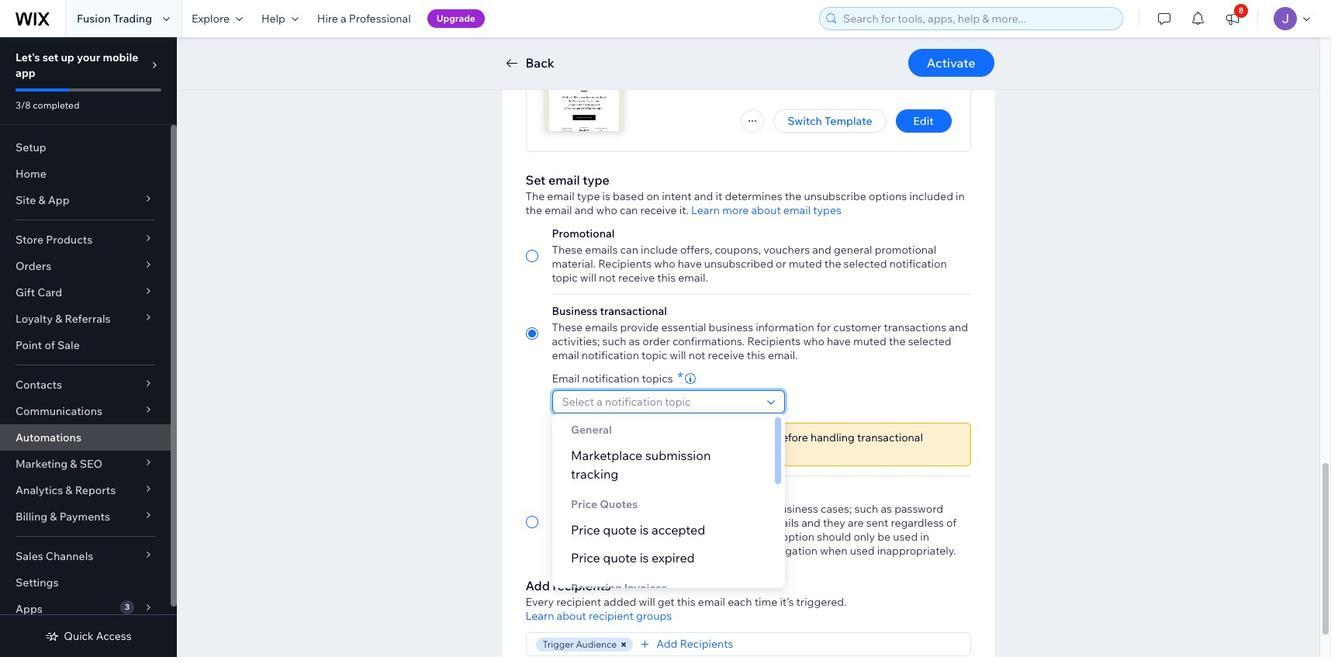 Task type: vqa. For each thing, say whether or not it's contained in the screenshot.
the essential
yes



Task type: locate. For each thing, give the bounding box(es) containing it.
1 horizontal spatial be
[[878, 530, 891, 544]]

0 vertical spatial notification
[[890, 257, 947, 271]]

1 price from the top
[[571, 498, 597, 511]]

1 vertical spatial not
[[689, 349, 706, 362]]

such up email notification topics * on the bottom of the page
[[603, 335, 627, 349]]

and right transactions
[[950, 321, 969, 335]]

type inside the email type is based on intent and it determines the unsubscribe options included in the email and who can receive it.
[[577, 189, 600, 203]]

quote up recurring invoices
[[603, 550, 637, 566]]

1 horizontal spatial to
[[694, 516, 705, 530]]

& left seo
[[70, 457, 77, 471]]

help
[[262, 12, 286, 26]]

should up the 'price quote is accepted'
[[621, 502, 655, 516]]

2 vertical spatial price
[[571, 550, 600, 566]]

only right they
[[854, 530, 876, 544]]

8 button
[[1216, 0, 1250, 37]]

a
[[341, 12, 347, 26]]

this down information
[[747, 349, 766, 362]]

extreme
[[552, 544, 594, 558]]

offers,
[[681, 243, 713, 257]]

is
[[603, 189, 611, 203], [640, 522, 649, 538], [640, 550, 649, 566]]

the right customer in the right of the page
[[889, 335, 906, 349]]

sent left the regardless
[[867, 516, 889, 530]]

0 vertical spatial who
[[596, 203, 618, 217]]

type up promotional
[[583, 172, 610, 188]]

on
[[647, 189, 660, 203]]

only
[[697, 502, 719, 516], [854, 530, 876, 544]]

Search for tools, apps, help & more... field
[[839, 8, 1118, 29]]

1 vertical spatial price
[[571, 522, 600, 538]]

add inside add recipients every recipient added will get this email each time it's triggered. learn about recipient groups
[[526, 578, 550, 594]]

of inside business critical these emails should be sent only for critical business cases; such as password reset. recipients are unable to mute these emails and they are sent regardless of the recipient's consent to receive emails. this option should only be used in extreme cases as it may expose you to legal litigation when used inappropriately.
[[947, 516, 957, 530]]

switch template button
[[774, 109, 887, 133]]

1 vertical spatial selected
[[909, 335, 952, 349]]

these inside business critical these emails should be sent only for critical business cases; such as password reset. recipients are unable to mute these emails and they are sent regardless of the recipient's consent to receive emails. this option should only be used in extreme cases as it may expose you to legal litigation when used inappropriately.
[[552, 502, 583, 516]]

receive
[[641, 203, 677, 217], [619, 271, 655, 285], [708, 349, 745, 362], [682, 530, 719, 544]]

the
[[785, 189, 802, 203], [526, 203, 543, 217], [825, 257, 842, 271], [889, 335, 906, 349], [552, 530, 569, 544]]

who inside the email type is based on intent and it determines the unsubscribe options included in the email and who can receive it.
[[596, 203, 618, 217]]

not inside promotional these emails can include offers, coupons, vouchers and general promotional material. recipients who have unsubscribed or muted the selected notification topic will not receive this email.
[[599, 271, 616, 285]]

emails down promotional
[[585, 243, 618, 257]]

of inside sidebar element
[[45, 338, 55, 352]]

& inside marketing & seo dropdown button
[[70, 457, 77, 471]]

0 vertical spatial have
[[678, 257, 702, 271]]

who for transactional
[[804, 335, 825, 349]]

0 vertical spatial of
[[45, 338, 55, 352]]

1 vertical spatial these
[[552, 321, 583, 335]]

to left mute
[[694, 516, 705, 530]]

and up promotional
[[575, 203, 594, 217]]

loyalty & referrals button
[[0, 306, 171, 332]]

1 horizontal spatial topic
[[642, 349, 668, 362]]

2 quote from the top
[[603, 550, 637, 566]]

the left recipient's
[[552, 530, 569, 544]]

this down include
[[658, 271, 676, 285]]

1 vertical spatial for
[[721, 502, 735, 516]]

emails inside promotional these emails can include offers, coupons, vouchers and general promotional material. recipients who have unsubscribed or muted the selected notification topic will not receive this email.
[[585, 243, 618, 257]]

email left each in the bottom of the page
[[698, 595, 726, 609]]

not right material.
[[599, 271, 616, 285]]

1 horizontal spatial used
[[894, 530, 918, 544]]

legal inside we recommend seeking local legal advice before handling transactional emails.
[[713, 431, 738, 445]]

can
[[620, 203, 638, 217], [621, 243, 639, 257]]

0 vertical spatial email.
[[679, 271, 709, 285]]

1 vertical spatial such
[[855, 502, 879, 516]]

up
[[61, 50, 74, 64]]

2 business from the top
[[552, 486, 598, 500]]

notification up transactions
[[890, 257, 947, 271]]

quotes
[[600, 498, 638, 511]]

loyalty & referrals
[[16, 312, 111, 326]]

0 horizontal spatial it
[[641, 544, 648, 558]]

can left on
[[620, 203, 638, 217]]

they
[[823, 516, 846, 530]]

type
[[583, 172, 610, 188], [577, 189, 600, 203]]

in
[[956, 189, 965, 203], [921, 530, 930, 544]]

added
[[604, 595, 637, 609]]

& for billing
[[50, 510, 57, 524]]

1 horizontal spatial transactional
[[858, 431, 924, 445]]

1 vertical spatial topic
[[642, 349, 668, 362]]

about up trigger audience
[[557, 609, 587, 623]]

learn right it.
[[692, 203, 720, 217]]

consent
[[626, 530, 667, 544]]

0 horizontal spatial legal
[[713, 431, 738, 445]]

for left customer in the right of the page
[[817, 321, 831, 335]]

unsubscribed
[[705, 257, 774, 271]]

& right loyalty
[[55, 312, 62, 326]]

1 horizontal spatial sent
[[867, 516, 889, 530]]

who for email
[[596, 203, 618, 217]]

muted inside business transactional these emails provide essential business information for customer transactions and activities; such as order confirmations. recipients who have muted the selected email notification topic will not receive this email.
[[854, 335, 887, 349]]

business down tracking
[[552, 486, 598, 500]]

2 vertical spatial will
[[639, 595, 656, 609]]

1 horizontal spatial have
[[827, 335, 851, 349]]

0 vertical spatial not
[[599, 271, 616, 285]]

in inside business critical these emails should be sent only for critical business cases; such as password reset. recipients are unable to mute these emails and they are sent regardless of the recipient's consent to receive emails. this option should only be used in extreme cases as it may expose you to legal litigation when used inappropriately.
[[921, 530, 930, 544]]

this right get
[[677, 595, 696, 609]]

& inside site & app dropdown button
[[38, 193, 45, 207]]

automations link
[[0, 425, 171, 451]]

recurring
[[571, 581, 622, 595]]

0 vertical spatial business
[[709, 321, 754, 335]]

these up email
[[552, 321, 583, 335]]

who inside promotional these emails can include offers, coupons, vouchers and general promotional material. recipients who have unsubscribed or muted the selected notification topic will not receive this email.
[[655, 257, 676, 271]]

selected right customer in the right of the page
[[909, 335, 952, 349]]

recipient down recipients
[[557, 595, 602, 609]]

these down promotional
[[552, 243, 583, 257]]

sent
[[673, 502, 695, 516], [867, 516, 889, 530]]

email left 'types'
[[784, 203, 811, 217]]

1 horizontal spatial are
[[848, 516, 864, 530]]

set
[[42, 50, 58, 64]]

transactional right handling
[[858, 431, 924, 445]]

0 horizontal spatial selected
[[844, 257, 888, 271]]

you
[[713, 544, 731, 558]]

list box
[[552, 414, 785, 600]]

0 vertical spatial these
[[552, 243, 583, 257]]

1 vertical spatial type
[[577, 189, 600, 203]]

regardless
[[891, 516, 945, 530]]

1 vertical spatial transactional
[[858, 431, 924, 445]]

1 vertical spatial business
[[552, 486, 598, 500]]

emails inside business transactional these emails provide essential business information for customer transactions and activities; such as order confirmations. recipients who have muted the selected email notification topic will not receive this email.
[[585, 321, 618, 335]]

0 vertical spatial muted
[[789, 257, 823, 271]]

1 vertical spatial notification
[[582, 349, 640, 362]]

this
[[759, 530, 780, 544]]

sent up accepted
[[673, 502, 695, 516]]

accepted
[[652, 522, 705, 538]]

access
[[96, 629, 132, 643]]

settings
[[16, 576, 59, 590]]

such inside business transactional these emails provide essential business information for customer transactions and activities; such as order confirmations. recipients who have muted the selected email notification topic will not receive this email.
[[603, 335, 627, 349]]

0 vertical spatial type
[[583, 172, 610, 188]]

emails. down general
[[562, 445, 598, 459]]

0 vertical spatial in
[[956, 189, 965, 203]]

emails up recipient's
[[585, 502, 618, 516]]

as left password
[[881, 502, 893, 516]]

1 horizontal spatial should
[[817, 530, 852, 544]]

quick
[[64, 629, 94, 643]]

information
[[756, 321, 815, 335]]

these inside business transactional these emails provide essential business information for customer transactions and activities; such as order confirmations. recipients who have muted the selected email notification topic will not receive this email.
[[552, 321, 583, 335]]

& inside billing & payments popup button
[[50, 510, 57, 524]]

is up price quote is expired
[[640, 522, 649, 538]]

0 horizontal spatial be
[[657, 502, 670, 516]]

are left unable at the bottom of page
[[639, 516, 655, 530]]

as left order
[[629, 335, 640, 349]]

0 horizontal spatial are
[[639, 516, 655, 530]]

to right you
[[734, 544, 744, 558]]

general
[[834, 243, 873, 257]]

for inside business critical these emails should be sent only for critical business cases; such as password reset. recipients are unable to mute these emails and they are sent regardless of the recipient's consent to receive emails. this option should only be used in extreme cases as it may expose you to legal litigation when used inappropriately.
[[721, 502, 735, 516]]

0 horizontal spatial such
[[603, 335, 627, 349]]

email. inside business transactional these emails provide essential business information for customer transactions and activities; such as order confirmations. recipients who have muted the selected email notification topic will not receive this email.
[[768, 349, 798, 362]]

transactional
[[600, 304, 667, 318], [858, 431, 924, 445]]

can inside promotional these emails can include offers, coupons, vouchers and general promotional material. recipients who have unsubscribed or muted the selected notification topic will not receive this email.
[[621, 243, 639, 257]]

used right the when
[[850, 544, 875, 558]]

2 price from the top
[[571, 522, 600, 538]]

recipients right material.
[[599, 257, 652, 271]]

learn more about email types
[[692, 203, 842, 217]]

it's
[[780, 595, 794, 609]]

0 horizontal spatial sent
[[673, 502, 695, 516]]

1 vertical spatial learn
[[526, 609, 555, 623]]

business up 'activities;'
[[552, 304, 598, 318]]

1 vertical spatial is
[[640, 522, 649, 538]]

0 horizontal spatial learn
[[526, 609, 555, 623]]

0 vertical spatial only
[[697, 502, 719, 516]]

it left determines
[[716, 189, 723, 203]]

& inside analytics & reports popup button
[[65, 484, 73, 498]]

1 horizontal spatial learn
[[692, 203, 720, 217]]

mute
[[707, 516, 734, 530]]

business inside business critical these emails should be sent only for critical business cases; such as password reset. recipients are unable to mute these emails and they are sent regardless of the recipient's consent to receive emails. this option should only be used in extreme cases as it may expose you to legal litigation when used inappropriately.
[[774, 502, 819, 516]]

0 vertical spatial legal
[[713, 431, 738, 445]]

such right "cases;"
[[855, 502, 879, 516]]

will up *
[[670, 349, 687, 362]]

& for marketing
[[70, 457, 77, 471]]

price up extreme
[[571, 522, 600, 538]]

1 horizontal spatial email.
[[768, 349, 798, 362]]

notification up email notification topics * on the bottom of the page
[[582, 349, 640, 362]]

the inside promotional these emails can include offers, coupons, vouchers and general promotional material. recipients who have unsubscribed or muted the selected notification topic will not receive this email.
[[825, 257, 842, 271]]

email
[[552, 372, 580, 386]]

for inside business transactional these emails provide essential business information for customer transactions and activities; such as order confirmations. recipients who have muted the selected email notification topic will not receive this email.
[[817, 321, 831, 335]]

and left general
[[813, 243, 832, 257]]

0 vertical spatial transactional
[[600, 304, 667, 318]]

included
[[910, 189, 954, 203]]

the right vouchers
[[825, 257, 842, 271]]

only right unable at the bottom of page
[[697, 502, 719, 516]]

1 vertical spatial can
[[621, 243, 639, 257]]

in down password
[[921, 530, 930, 544]]

recipient down recurring invoices
[[589, 609, 634, 623]]

emails. left this
[[721, 530, 756, 544]]

recipients inside promotional these emails can include offers, coupons, vouchers and general promotional material. recipients who have unsubscribed or muted the selected notification topic will not receive this email.
[[599, 257, 652, 271]]

activate
[[927, 55, 976, 71]]

not down essential
[[689, 349, 706, 362]]

triggered.
[[797, 595, 847, 609]]

2 are from the left
[[848, 516, 864, 530]]

1 vertical spatial will
[[670, 349, 687, 362]]

should
[[621, 502, 655, 516], [817, 530, 852, 544]]

setup
[[16, 140, 46, 154]]

business right essential
[[709, 321, 754, 335]]

0 vertical spatial price
[[571, 498, 597, 511]]

who up promotional
[[596, 203, 618, 217]]

email. inside promotional these emails can include offers, coupons, vouchers and general promotional material. recipients who have unsubscribed or muted the selected notification topic will not receive this email.
[[679, 271, 709, 285]]

is for expired
[[640, 550, 649, 566]]

& for analytics
[[65, 484, 73, 498]]

business critical these emails should be sent only for critical business cases; such as password reset. recipients are unable to mute these emails and they are sent regardless of the recipient's consent to receive emails. this option should only be used in extreme cases as it may expose you to legal litigation when used inappropriately.
[[552, 486, 957, 558]]

for
[[817, 321, 831, 335], [721, 502, 735, 516]]

business inside business critical these emails should be sent only for critical business cases; such as password reset. recipients are unable to mute these emails and they are sent regardless of the recipient's consent to receive emails. this option should only be used in extreme cases as it may expose you to legal litigation when used inappropriately.
[[552, 486, 598, 500]]

email down set email type
[[547, 189, 575, 203]]

be up accepted
[[657, 502, 670, 516]]

1 horizontal spatial add
[[657, 637, 678, 651]]

transactional inside business transactional these emails provide essential business information for customer transactions and activities; such as order confirmations. recipients who have muted the selected email notification topic will not receive this email.
[[600, 304, 667, 318]]

the inside business critical these emails should be sent only for critical business cases; such as password reset. recipients are unable to mute these emails and they are sent regardless of the recipient's consent to receive emails. this option should only be used in extreme cases as it may expose you to legal litigation when used inappropriately.
[[552, 530, 569, 544]]

1 vertical spatial as
[[881, 502, 893, 516]]

unable
[[657, 516, 692, 530]]

such inside business critical these emails should be sent only for critical business cases; such as password reset. recipients are unable to mute these emails and they are sent regardless of the recipient's consent to receive emails. this option should only be used in extreme cases as it may expose you to legal litigation when used inappropriately.
[[855, 502, 879, 516]]

professional
[[349, 12, 411, 26]]

business
[[552, 304, 598, 318], [552, 486, 598, 500]]

1 business from the top
[[552, 304, 598, 318]]

in right included
[[956, 189, 965, 203]]

0 vertical spatial will
[[580, 271, 597, 285]]

is left may
[[640, 550, 649, 566]]

0 vertical spatial emails.
[[562, 445, 598, 459]]

business for business transactional these emails provide essential business information for customer transactions and activities; such as order confirmations. recipients who have muted the selected email notification topic will not receive this email.
[[552, 304, 598, 318]]

for left the these
[[721, 502, 735, 516]]

learn
[[692, 203, 720, 217], [526, 609, 555, 623]]

list box containing marketplace submission tracking
[[552, 414, 785, 600]]

0 horizontal spatial of
[[45, 338, 55, 352]]

sale
[[57, 338, 80, 352]]

legal down the these
[[747, 544, 771, 558]]

topic up topics
[[642, 349, 668, 362]]

0 vertical spatial it
[[716, 189, 723, 203]]

1 quote from the top
[[603, 522, 637, 538]]

invoices
[[624, 581, 667, 595]]

& inside loyalty & referrals 'popup button'
[[55, 312, 62, 326]]

2 these from the top
[[552, 321, 583, 335]]

0 horizontal spatial should
[[621, 502, 655, 516]]

muted
[[789, 257, 823, 271], [854, 335, 887, 349]]

add down groups
[[657, 637, 678, 651]]

legal right local
[[713, 431, 738, 445]]

be left the regardless
[[878, 530, 891, 544]]

0 vertical spatial quote
[[603, 522, 637, 538]]

activate button
[[909, 49, 995, 77]]

type down set email type
[[577, 189, 600, 203]]

email. down information
[[768, 349, 798, 362]]

0 horizontal spatial business
[[709, 321, 754, 335]]

critical up this
[[738, 502, 772, 516]]

1 horizontal spatial such
[[855, 502, 879, 516]]

price quote is accepted
[[571, 522, 705, 538]]

business inside business transactional these emails provide essential business information for customer transactions and activities; such as order confirmations. recipients who have muted the selected email notification topic will not receive this email.
[[709, 321, 754, 335]]

0 horizontal spatial will
[[580, 271, 597, 285]]

2 horizontal spatial will
[[670, 349, 687, 362]]

1 are from the left
[[639, 516, 655, 530]]

more
[[723, 203, 749, 217]]

price up reset.
[[571, 498, 597, 511]]

2 vertical spatial these
[[552, 502, 583, 516]]

0 horizontal spatial only
[[697, 502, 719, 516]]

add for recipients
[[526, 578, 550, 594]]

we recommend seeking local legal advice before handling transactional emails.
[[562, 431, 924, 459]]

0 vertical spatial learn
[[692, 203, 720, 217]]

such
[[603, 335, 627, 349], [855, 502, 879, 516]]

emails. inside business critical these emails should be sent only for critical business cases; such as password reset. recipients are unable to mute these emails and they are sent regardless of the recipient's consent to receive emails. this option should only be used in extreme cases as it may expose you to legal litigation when used inappropriately.
[[721, 530, 756, 544]]

will inside add recipients every recipient added will get this email each time it's triggered. learn about recipient groups
[[639, 595, 656, 609]]

3/8 completed
[[16, 99, 80, 111]]

business up 'option'
[[774, 502, 819, 516]]

1 horizontal spatial about
[[752, 203, 781, 217]]

email right set
[[549, 172, 580, 188]]

or
[[776, 257, 787, 271]]

about right "more"
[[752, 203, 781, 217]]

0 vertical spatial can
[[620, 203, 638, 217]]

0 vertical spatial selected
[[844, 257, 888, 271]]

of right the regardless
[[947, 516, 957, 530]]

as inside business transactional these emails provide essential business information for customer transactions and activities; such as order confirmations. recipients who have muted the selected email notification topic will not receive this email.
[[629, 335, 640, 349]]

unsubscribe
[[805, 189, 867, 203]]

and left they
[[802, 516, 821, 530]]

quote up "cases"
[[603, 522, 637, 538]]

have right information
[[827, 335, 851, 349]]

orders
[[16, 259, 51, 273]]

email inside business transactional these emails provide essential business information for customer transactions and activities; such as order confirmations. recipients who have muted the selected email notification topic will not receive this email.
[[552, 349, 580, 362]]

it left may
[[641, 544, 648, 558]]

0 vertical spatial such
[[603, 335, 627, 349]]

0 horizontal spatial about
[[557, 609, 587, 623]]

1 horizontal spatial will
[[639, 595, 656, 609]]

it inside the email type is based on intent and it determines the unsubscribe options included in the email and who can receive it.
[[716, 189, 723, 203]]

1 horizontal spatial legal
[[747, 544, 771, 558]]

add up "every"
[[526, 578, 550, 594]]

reports
[[75, 484, 116, 498]]

about
[[752, 203, 781, 217], [557, 609, 587, 623]]

1 horizontal spatial it
[[716, 189, 723, 203]]

3
[[125, 602, 130, 612]]

selected inside promotional these emails can include offers, coupons, vouchers and general promotional material. recipients who have unsubscribed or muted the selected notification topic will not receive this email.
[[844, 257, 888, 271]]

topic down promotional
[[552, 271, 578, 285]]

recipients inside business critical these emails should be sent only for critical business cases; such as password reset. recipients are unable to mute these emails and they are sent regardless of the recipient's consent to receive emails. this option should only be used in extreme cases as it may expose you to legal litigation when used inappropriately.
[[583, 516, 636, 530]]

marketplace
[[571, 448, 643, 463]]

to up expired
[[669, 530, 680, 544]]

will left get
[[639, 595, 656, 609]]

used down password
[[894, 530, 918, 544]]

0 horizontal spatial transactional
[[600, 304, 667, 318]]

3 these from the top
[[552, 502, 583, 516]]

& left reports
[[65, 484, 73, 498]]

emails. inside we recommend seeking local legal advice before handling transactional emails.
[[562, 445, 598, 459]]

point
[[16, 338, 42, 352]]

business inside business transactional these emails provide essential business information for customer transactions and activities; such as order confirmations. recipients who have muted the selected email notification topic will not receive this email.
[[552, 304, 598, 318]]

price for price quotes
[[571, 498, 597, 511]]

will inside promotional these emails can include offers, coupons, vouchers and general promotional material. recipients who have unsubscribed or muted the selected notification topic will not receive this email.
[[580, 271, 597, 285]]

products
[[46, 233, 92, 247]]

recipients down price quotes
[[583, 516, 636, 530]]

1 horizontal spatial selected
[[909, 335, 952, 349]]

1 vertical spatial emails.
[[721, 530, 756, 544]]

recipients right 'confirmations.'
[[748, 335, 801, 349]]

can left include
[[621, 243, 639, 257]]

are right they
[[848, 516, 864, 530]]

emails left provide
[[585, 321, 618, 335]]

1 vertical spatial be
[[878, 530, 891, 544]]

2 horizontal spatial this
[[747, 349, 766, 362]]

1 horizontal spatial for
[[817, 321, 831, 335]]

1 vertical spatial only
[[854, 530, 876, 544]]

receive inside business critical these emails should be sent only for critical business cases; such as password reset. recipients are unable to mute these emails and they are sent regardless of the recipient's consent to receive emails. this option should only be used in extreme cases as it may expose you to legal litigation when used inappropriately.
[[682, 530, 719, 544]]

3 price from the top
[[571, 550, 600, 566]]

1 vertical spatial this
[[747, 349, 766, 362]]

1 horizontal spatial of
[[947, 516, 957, 530]]

contacts button
[[0, 372, 171, 398]]

email. down offers,
[[679, 271, 709, 285]]

& right site
[[38, 193, 45, 207]]

1 these from the top
[[552, 243, 583, 257]]

0 vertical spatial add
[[526, 578, 550, 594]]

1 horizontal spatial muted
[[854, 335, 887, 349]]

vouchers
[[764, 243, 810, 257]]

2 horizontal spatial who
[[804, 335, 825, 349]]

of left sale
[[45, 338, 55, 352]]

is left the based at the left top of page
[[603, 189, 611, 203]]

0 horizontal spatial email.
[[679, 271, 709, 285]]

critical down tracking
[[600, 486, 635, 500]]

1 vertical spatial should
[[817, 530, 852, 544]]

0 horizontal spatial have
[[678, 257, 702, 271]]

who inside business transactional these emails provide essential business information for customer transactions and activities; such as order confirmations. recipients who have muted the selected email notification topic will not receive this email.
[[804, 335, 825, 349]]

legal inside business critical these emails should be sent only for critical business cases; such as password reset. recipients are unable to mute these emails and they are sent regardless of the recipient's consent to receive emails. this option should only be used in extreme cases as it may expose you to legal litigation when used inappropriately.
[[747, 544, 771, 558]]

is for accepted
[[640, 522, 649, 538]]

the email type is based on intent and it determines the unsubscribe options included in the email and who can receive it.
[[526, 189, 965, 217]]

1 horizontal spatial emails.
[[721, 530, 756, 544]]

2 vertical spatial notification
[[582, 372, 640, 386]]

store
[[16, 233, 44, 247]]

set
[[526, 172, 546, 188]]

1 horizontal spatial business
[[774, 502, 819, 516]]

0 horizontal spatial critical
[[600, 486, 635, 500]]

point of sale link
[[0, 332, 171, 359]]

0 vertical spatial is
[[603, 189, 611, 203]]



Task type: describe. For each thing, give the bounding box(es) containing it.
confirmations.
[[673, 335, 745, 349]]

business transactional these emails provide essential business information for customer transactions and activities; such as order confirmations. recipients who have muted the selected email notification topic will not receive this email.
[[552, 304, 969, 362]]

sales channels button
[[0, 543, 171, 570]]

1 horizontal spatial critical
[[738, 502, 772, 516]]

quote for accepted
[[603, 522, 637, 538]]

recurring invoices
[[571, 581, 667, 595]]

muted inside promotional these emails can include offers, coupons, vouchers and general promotional material. recipients who have unsubscribed or muted the selected notification topic will not receive this email.
[[789, 257, 823, 271]]

options
[[869, 189, 908, 203]]

intent
[[662, 189, 692, 203]]

type for the email type is based on intent and it determines the unsubscribe options included in the email and who can receive it.
[[577, 189, 600, 203]]

edit
[[914, 114, 934, 128]]

switch
[[788, 114, 823, 128]]

emails up litigation
[[767, 516, 799, 530]]

get
[[658, 595, 675, 609]]

cases
[[596, 544, 625, 558]]

activities;
[[552, 335, 600, 349]]

completed
[[33, 99, 80, 111]]

time
[[755, 595, 778, 609]]

2 horizontal spatial to
[[734, 544, 744, 558]]

it.
[[680, 203, 689, 217]]

marketing
[[16, 457, 68, 471]]

this inside business transactional these emails provide essential business information for customer transactions and activities; such as order confirmations. recipients who have muted the selected email notification topic will not receive this email.
[[747, 349, 766, 362]]

price for price quote is expired
[[571, 550, 600, 566]]

based
[[613, 189, 644, 203]]

1 horizontal spatial only
[[854, 530, 876, 544]]

email inside add recipients every recipient added will get this email each time it's triggered. learn about recipient groups
[[698, 595, 726, 609]]

determines
[[725, 189, 783, 203]]

sales
[[16, 550, 43, 564]]

template
[[825, 114, 873, 128]]

0 vertical spatial critical
[[600, 486, 635, 500]]

have inside promotional these emails can include offers, coupons, vouchers and general promotional material. recipients who have unsubscribed or muted the selected notification topic will not receive this email.
[[678, 257, 702, 271]]

communications
[[16, 404, 103, 418]]

price quotes
[[571, 498, 638, 511]]

Email notification topics field
[[558, 391, 763, 413]]

quick access button
[[45, 629, 132, 643]]

every
[[526, 595, 554, 609]]

your
[[77, 50, 100, 64]]

0 horizontal spatial used
[[850, 544, 875, 558]]

& for site
[[38, 193, 45, 207]]

seo
[[80, 457, 103, 471]]

loyalty
[[16, 312, 53, 326]]

for for information
[[817, 321, 831, 335]]

include
[[641, 243, 678, 257]]

email notification topics *
[[552, 369, 684, 387]]

sales channels
[[16, 550, 93, 564]]

price for price quote is accepted
[[571, 522, 600, 538]]

expired
[[652, 550, 695, 566]]

learn inside add recipients every recipient added will get this email each time it's triggered. learn about recipient groups
[[526, 609, 555, 623]]

trigger audience
[[543, 639, 617, 650]]

card
[[37, 286, 62, 300]]

0 vertical spatial about
[[752, 203, 781, 217]]

price quote is expired
[[571, 550, 695, 566]]

these for business transactional
[[552, 321, 583, 335]]

before
[[776, 431, 809, 445]]

material.
[[552, 257, 596, 271]]

not inside business transactional these emails provide essential business information for customer transactions and activities; such as order confirmations. recipients who have muted the selected email notification topic will not receive this email.
[[689, 349, 706, 362]]

and right it.
[[694, 189, 714, 203]]

topic inside business transactional these emails provide essential business information for customer transactions and activities; such as order confirmations. recipients who have muted the selected email notification topic will not receive this email.
[[642, 349, 668, 362]]

upgrade
[[437, 12, 476, 24]]

about inside add recipients every recipient added will get this email each time it's triggered. learn about recipient groups
[[557, 609, 587, 623]]

types
[[814, 203, 842, 217]]

litigation
[[774, 544, 818, 558]]

the inside business transactional these emails provide essential business information for customer transactions and activities; such as order confirmations. recipients who have muted the selected email notification topic will not receive this email.
[[889, 335, 906, 349]]

and inside business critical these emails should be sent only for critical business cases; such as password reset. recipients are unable to mute these emails and they are sent regardless of the recipient's consent to receive emails. this option should only be used in extreme cases as it may expose you to legal litigation when used inappropriately.
[[802, 516, 821, 530]]

notification inside email notification topics *
[[582, 372, 640, 386]]

switch template
[[788, 114, 873, 128]]

have inside business transactional these emails provide essential business information for customer transactions and activities; such as order confirmations. recipients who have muted the selected email notification topic will not receive this email.
[[827, 335, 851, 349]]

when
[[821, 544, 848, 558]]

order
[[643, 335, 670, 349]]

marketing & seo
[[16, 457, 103, 471]]

the down set
[[526, 203, 543, 217]]

business for business critical these emails should be sent only for critical business cases; such as password reset. recipients are unable to mute these emails and they are sent regardless of the recipient's consent to receive emails. this option should only be used in extreme cases as it may expose you to legal litigation when used inappropriately.
[[552, 486, 598, 500]]

may
[[650, 544, 672, 558]]

0 vertical spatial should
[[621, 502, 655, 516]]

receive inside the email type is based on intent and it determines the unsubscribe options included in the email and who can receive it.
[[641, 203, 677, 217]]

0 horizontal spatial to
[[669, 530, 680, 544]]

analytics & reports button
[[0, 477, 171, 504]]

analytics
[[16, 484, 63, 498]]

transactional inside we recommend seeking local legal advice before handling transactional emails.
[[858, 431, 924, 445]]

& for loyalty
[[55, 312, 62, 326]]

seeking
[[645, 431, 685, 445]]

promotional
[[875, 243, 937, 257]]

transactions
[[884, 321, 947, 335]]

gift card
[[16, 286, 62, 300]]

notification inside promotional these emails can include offers, coupons, vouchers and general promotional material. recipients who have unsubscribed or muted the selected notification topic will not receive this email.
[[890, 257, 947, 271]]

sidebar element
[[0, 37, 177, 657]]

promotional
[[552, 227, 615, 241]]

receive inside promotional these emails can include offers, coupons, vouchers and general promotional material. recipients who have unsubscribed or muted the selected notification topic will not receive this email.
[[619, 271, 655, 285]]

selected inside business transactional these emails provide essential business information for customer transactions and activities; such as order confirmations. recipients who have muted the selected email notification topic will not receive this email.
[[909, 335, 952, 349]]

tracking
[[571, 466, 619, 482]]

receive inside business transactional these emails provide essential business information for customer transactions and activities; such as order confirmations. recipients who have muted the selected email notification topic will not receive this email.
[[708, 349, 745, 362]]

this inside promotional these emails can include offers, coupons, vouchers and general promotional material. recipients who have unsubscribed or muted the selected notification topic will not receive this email.
[[658, 271, 676, 285]]

mobile
[[103, 50, 138, 64]]

and inside business transactional these emails provide essential business information for customer transactions and activities; such as order confirmations. recipients who have muted the selected email notification topic will not receive this email.
[[950, 321, 969, 335]]

in inside the email type is based on intent and it determines the unsubscribe options included in the email and who can receive it.
[[956, 189, 965, 203]]

topic inside promotional these emails can include offers, coupons, vouchers and general promotional material. recipients who have unsubscribed or muted the selected notification topic will not receive this email.
[[552, 271, 578, 285]]

add recipients
[[657, 637, 734, 651]]

the
[[526, 189, 545, 203]]

notification inside business transactional these emails provide essential business information for customer transactions and activities; such as order confirmations. recipients who have muted the selected email notification topic will not receive this email.
[[582, 349, 640, 362]]

help button
[[252, 0, 308, 37]]

handling
[[811, 431, 855, 445]]

recipients
[[553, 578, 611, 594]]

home link
[[0, 161, 171, 187]]

the left 'types'
[[785, 189, 802, 203]]

back
[[526, 55, 555, 71]]

trading
[[113, 12, 152, 26]]

for for only
[[721, 502, 735, 516]]

we
[[562, 431, 579, 445]]

add for recipients
[[657, 637, 678, 651]]

local
[[687, 431, 711, 445]]

trigger
[[543, 639, 574, 650]]

email right the
[[545, 203, 572, 217]]

let's
[[16, 50, 40, 64]]

recipients down add recipients every recipient added will get this email each time it's triggered. learn about recipient groups
[[680, 637, 734, 651]]

billing & payments button
[[0, 504, 171, 530]]

will inside business transactional these emails provide essential business information for customer transactions and activities; such as order confirmations. recipients who have muted the selected email notification topic will not receive this email.
[[670, 349, 687, 362]]

these inside promotional these emails can include offers, coupons, vouchers and general promotional material. recipients who have unsubscribed or muted the selected notification topic will not receive this email.
[[552, 243, 583, 257]]

contacts
[[16, 378, 62, 392]]

these
[[736, 516, 764, 530]]

quick access
[[64, 629, 132, 643]]

quote for expired
[[603, 550, 637, 566]]

this inside add recipients every recipient added will get this email each time it's triggered. learn about recipient groups
[[677, 595, 696, 609]]

apps
[[16, 602, 43, 616]]

hire
[[317, 12, 338, 26]]

is inside the email type is based on intent and it determines the unsubscribe options included in the email and who can receive it.
[[603, 189, 611, 203]]

reset.
[[552, 516, 581, 530]]

recipients inside business transactional these emails provide essential business information for customer transactions and activities; such as order confirmations. recipients who have muted the selected email notification topic will not receive this email.
[[748, 335, 801, 349]]

option
[[782, 530, 815, 544]]

can inside the email type is based on intent and it determines the unsubscribe options included in the email and who can receive it.
[[620, 203, 638, 217]]

it inside business critical these emails should be sent only for critical business cases; such as password reset. recipients are unable to mute these emails and they are sent regardless of the recipient's consent to receive emails. this option should only be used in extreme cases as it may expose you to legal litigation when used inappropriately.
[[641, 544, 648, 558]]

inappropriately.
[[878, 544, 957, 558]]

gift card button
[[0, 279, 171, 306]]

advice
[[740, 431, 773, 445]]

and inside promotional these emails can include offers, coupons, vouchers and general promotional material. recipients who have unsubscribed or muted the selected notification topic will not receive this email.
[[813, 243, 832, 257]]

2 vertical spatial as
[[627, 544, 639, 558]]

automations
[[16, 431, 81, 445]]

password
[[895, 502, 944, 516]]

these for business critical
[[552, 502, 583, 516]]

provide
[[621, 321, 659, 335]]

upgrade button
[[427, 9, 485, 28]]

general
[[571, 423, 612, 437]]

preview image
[[545, 54, 623, 131]]

type for set email type
[[583, 172, 610, 188]]



